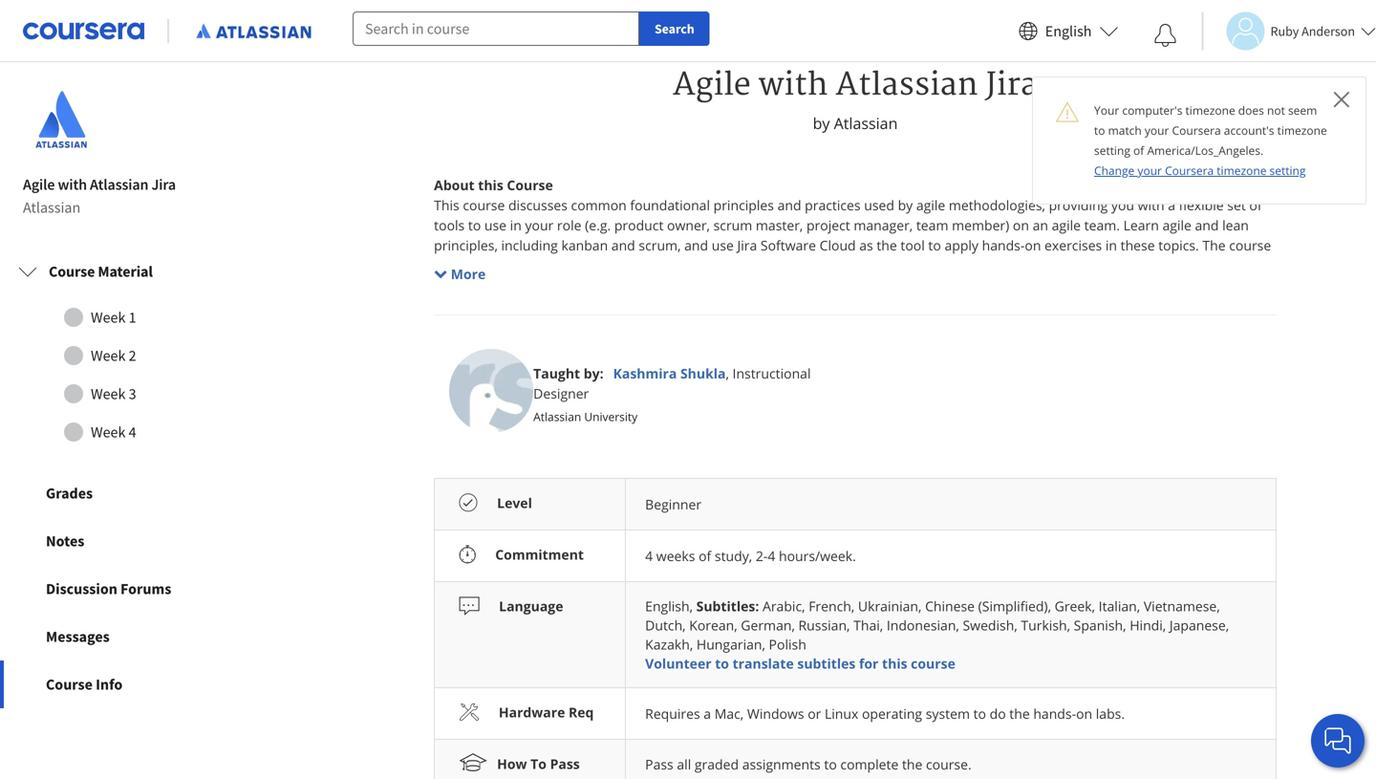 Task type: describe. For each thing, give the bounding box(es) containing it.
0 vertical spatial this
[[434, 196, 459, 214]]

cloud.
[[619, 316, 659, 335]]

this right for
[[882, 654, 908, 672]]

0 horizontal spatial english
[[645, 597, 690, 615]]

course info link
[[0, 661, 275, 708]]

grades link
[[0, 469, 275, 517]]

1 vertical spatial software
[[560, 316, 615, 335]]

material
[[98, 262, 153, 281]]

to inside your computer's timezone does not seem to match your coursera account's timezone setting of america/los_angeles. change your coursera timezone setting
[[1094, 122, 1105, 138]]

timezone mismatch warning modal dialog
[[1032, 76, 1367, 205]]

2 vertical spatial use
[[494, 417, 516, 435]]

Search in course text field
[[353, 11, 639, 46]]

1 managed from the left
[[641, 256, 700, 274]]

1 vertical spatial timezone
[[1278, 122, 1327, 138]]

will down projects
[[645, 377, 665, 395]]

hungarian,
[[697, 635, 766, 653]]

330
[[1228, 377, 1251, 395]]

agile down perform in the right of the page
[[875, 337, 904, 355]]

turkish,
[[1021, 616, 1071, 634]]

0 horizontal spatial in
[[510, 216, 522, 234]]

a left free
[[520, 417, 527, 435]]

2 horizontal spatial 4
[[768, 547, 776, 565]]

0 horizontal spatial setting
[[1094, 142, 1131, 158]]

swedish,
[[963, 616, 1018, 634]]

your right 'change'
[[1138, 162, 1162, 178]]

to up principles, at the top
[[468, 216, 481, 234]]

requires a mac, windows or linux operating system to do the hands-on labs.
[[645, 705, 1125, 723]]

more button
[[434, 264, 486, 284]]

search button
[[639, 11, 710, 46]]

week 2 link
[[18, 337, 257, 375]]

after
[[434, 296, 465, 315]]

study,
[[715, 547, 752, 565]]

credential:
[[917, 377, 983, 395]]

1 horizontal spatial be
[[808, 316, 824, 335]]

mac, inside about this course this course discusses common foundational principles and practices used by agile methodologies, providing you with a flexible set of tools to use in your role (e.g. product owner, scrum master, project manager, team member) on an agile team. learn agile and lean principles, including kanban and scrum, and use jira software cloud as the tool to apply hands-on exercises in these topics. the course includes instruction on company-managed and team-managed jira projects. after completing this course, you will have a strong foundational understanding of agile principles and practices and hands-on experience with jira software cloud. site administrators will be able to perform basic administration tasks. you will be able to continuously configure your jira projects to match your team's custom agile methodology. once completing this course, you will be prepared to earn your first atlassian credential: https://go.atlassian.com/coursera-apb-330 *you can use a free jira software cloud site to complete the hands-on labs associated with this course. this will require a windows, mac, or linux computer.
[[434, 437, 463, 455]]

1 vertical spatial this
[[1075, 417, 1100, 435]]

system
[[926, 705, 970, 723]]

will left require
[[1104, 417, 1124, 435]]

0 horizontal spatial 4
[[129, 423, 136, 442]]

subtitles:
[[696, 597, 759, 615]]

by:
[[584, 364, 604, 382]]

master,
[[756, 216, 803, 234]]

complete inside about this course this course discusses common foundational principles and practices used by agile methodologies, providing you with a flexible set of tools to use in your role (e.g. product owner, scrum master, project manager, team member) on an agile team. learn agile and lean principles, including kanban and scrum, and use jira software cloud as the tool to apply hands-on exercises in these topics. the course includes instruction on company-managed and team-managed jira projects. after completing this course, you will have a strong foundational understanding of agile principles and practices and hands-on experience with jira software cloud. site administrators will be able to perform basic administration tasks. you will be able to continuously configure your jira projects to match your team's custom agile methodology. once completing this course, you will be prepared to earn your first atlassian credential: https://go.atlassian.com/coursera-apb-330 *you can use a free jira software cloud site to complete the hands-on labs associated with this course. this will require a windows, mac, or linux computer.
[[723, 417, 781, 435]]

1 vertical spatial coursera
[[1165, 162, 1214, 178]]

course info
[[46, 675, 123, 694]]

and left the "team-"
[[704, 256, 727, 274]]

windows
[[747, 705, 804, 723]]

how
[[497, 755, 527, 773]]

taught by:
[[534, 364, 604, 382]]

your up by:
[[580, 337, 609, 355]]

with inside agile with atlassian jira atlassian
[[58, 175, 87, 194]]

apb-
[[1200, 377, 1228, 395]]

about this course this course discusses common foundational principles and practices used by agile methodologies, providing you with a flexible set of tools to use in your role (e.g. product owner, scrum master, project manager, team member) on an agile team. learn agile and lean principles, including kanban and scrum, and use jira software cloud as the tool to apply hands-on exercises in these topics. the course includes instruction on company-managed and team-managed jira projects. after completing this course, you will have a strong foundational understanding of agile principles and practices and hands-on experience with jira software cloud. site administrators will be able to perform basic administration tasks. you will be able to continuously configure your jira projects to match your team's custom agile methodology. once completing this course, you will be prepared to earn your first atlassian credential: https://go.atlassian.com/coursera-apb-330 *you can use a free jira software cloud site to complete the hands-on labs associated with this course. this will require a windows, mac, or linux computer.
[[434, 176, 1275, 455]]

commitment
[[495, 545, 584, 564]]

atlassian inside about this course this course discusses common foundational principles and practices used by agile methodologies, providing you with a flexible set of tools to use in your role (e.g. product owner, scrum master, project manager, team member) on an agile team. learn agile and lean principles, including kanban and scrum, and use jira software cloud as the tool to apply hands-on exercises in these topics. the course includes instruction on company-managed and team-managed jira projects. after completing this course, you will have a strong foundational understanding of agile principles and practices and hands-on experience with jira software cloud. site administrators will be able to perform basic administration tasks. you will be able to continuously configure your jira projects to match your team's custom agile methodology. once completing this course, you will be prepared to earn your first atlassian credential: https://go.atlassian.com/coursera-apb-330 *you can use a free jira software cloud site to complete the hands-on labs associated with this course. this will require a windows, mac, or linux computer.
[[858, 377, 914, 395]]

ruby anderson button
[[1202, 12, 1376, 50]]

how to pass
[[497, 755, 580, 773]]

1 vertical spatial course
[[1229, 236, 1271, 254]]

manager,
[[854, 216, 913, 234]]

2 vertical spatial course
[[911, 654, 956, 672]]

0 vertical spatial you
[[1112, 196, 1135, 214]]

a right have
[[700, 296, 708, 315]]

1 vertical spatial course,
[[569, 377, 615, 395]]

0 horizontal spatial course.
[[926, 755, 972, 773]]

week 1
[[91, 308, 136, 327]]

to down "hungarian,"
[[715, 654, 729, 672]]

to up apb- on the right of page
[[1198, 316, 1211, 335]]

company-
[[580, 256, 641, 274]]

product
[[614, 216, 664, 234]]

jira up the "team-"
[[737, 236, 757, 254]]

1 horizontal spatial in
[[1106, 236, 1117, 254]]

your down computer's at the top of the page
[[1145, 122, 1169, 138]]

this down configure
[[543, 377, 566, 395]]

to up the custom
[[857, 316, 870, 335]]

info
[[96, 675, 123, 694]]

german,
[[741, 616, 795, 634]]

kashmira shukla
[[613, 364, 726, 382]]

beginner
[[645, 495, 702, 513]]

administration
[[964, 316, 1055, 335]]

1 vertical spatial or
[[808, 705, 821, 723]]

projects
[[635, 337, 686, 355]]

indonesian,
[[887, 616, 960, 634]]

week for week 1
[[91, 308, 126, 327]]

on left labs.
[[1076, 705, 1093, 723]]

prepared
[[688, 377, 746, 395]]

of right set
[[1250, 196, 1262, 214]]

week for week 4
[[91, 423, 126, 442]]

0 vertical spatial coursera
[[1172, 122, 1221, 138]]

agile up basic
[[949, 296, 978, 315]]

experience
[[434, 316, 503, 335]]

course for info
[[46, 675, 93, 694]]

1
[[129, 308, 136, 327]]

korean,
[[689, 616, 738, 634]]

used
[[864, 196, 895, 214]]

dutch,
[[645, 616, 686, 634]]

0 vertical spatial use
[[485, 216, 507, 234]]

french,
[[809, 597, 855, 615]]

1 horizontal spatial setting
[[1270, 162, 1306, 178]]

set
[[1228, 196, 1246, 214]]

1 horizontal spatial principles
[[982, 296, 1042, 315]]

to right site
[[707, 417, 720, 435]]

agile with atlassian jira atlassian
[[23, 175, 176, 217]]

kashmira shukla link
[[613, 364, 726, 382]]

to right "assignments"
[[824, 755, 837, 773]]

hands- down first
[[809, 417, 852, 435]]

jira left projects. at top
[[829, 256, 849, 274]]

arabic, french, ukrainian, chinese (simplified), greek, italian, vietnamese, dutch, korean, german, russian, thai, indonesian, swedish, turkish, spanish, hindi, japanese, kazakh, hungarian, polish
[[645, 597, 1229, 653]]

1 horizontal spatial mac,
[[715, 705, 744, 723]]

course material button
[[3, 245, 272, 298]]

4 weeks of study, 2-4 hours/week.
[[645, 547, 856, 565]]

to left earn
[[749, 377, 762, 395]]

chat with us image
[[1323, 725, 1353, 756]]

match inside about this course this course discusses common foundational principles and practices used by agile methodologies, providing you with a flexible set of tools to use in your role (e.g. product owner, scrum master, project manager, team member) on an agile team. learn agile and lean principles, including kanban and scrum, and use jira software cloud as the tool to apply hands-on exercises in these topics. the course includes instruction on company-managed and team-managed jira projects. after completing this course, you will have a strong foundational understanding of agile principles and practices and hands-on experience with jira software cloud. site administrators will be able to perform basic administration tasks. you will be able to continuously configure your jira projects to match your team's custom agile methodology. once completing this course, you will be prepared to earn your first atlassian credential: https://go.atlassian.com/coursera-apb-330 *you can use a free jira software cloud site to complete the hands-on labs associated with this course. this will require a windows, mac, or linux computer.
[[705, 337, 745, 355]]

lean
[[1223, 216, 1249, 234]]

discussion
[[46, 579, 117, 598]]

(simplified),
[[978, 597, 1051, 615]]

spanish,
[[1074, 616, 1127, 634]]

1 horizontal spatial 4
[[645, 547, 653, 565]]

and up company-
[[612, 236, 635, 254]]

, subtitles:
[[690, 597, 763, 615]]

japanese,
[[1170, 616, 1229, 634]]

project
[[807, 216, 850, 234]]

america/los_angeles.
[[1147, 142, 1264, 158]]

earn
[[766, 377, 794, 395]]

providing
[[1049, 196, 1108, 214]]

week 4
[[91, 423, 136, 442]]

match inside your computer's timezone does not seem to match your coursera account's timezone setting of america/los_angeles. change your coursera timezone setting
[[1108, 122, 1142, 138]]

of left study,
[[699, 547, 711, 565]]

about
[[434, 176, 475, 194]]

2 horizontal spatial be
[[1149, 316, 1165, 335]]

2 vertical spatial software
[[583, 417, 638, 435]]

continuously
[[434, 337, 514, 355]]

a right require
[[1177, 417, 1185, 435]]

weeks
[[656, 547, 695, 565]]

0 vertical spatial timezone
[[1186, 102, 1236, 118]]

change your coursera timezone setting link
[[1094, 162, 1306, 178]]

methodologies,
[[949, 196, 1046, 214]]

2 able from the left
[[1168, 316, 1195, 335]]

atlassian university
[[534, 409, 638, 424]]

course for material
[[49, 262, 95, 281]]

2 vertical spatial you
[[618, 377, 641, 395]]

arabic,
[[763, 597, 805, 615]]

team-
[[731, 256, 767, 274]]

hindi,
[[1130, 616, 1166, 634]]

to up shukla
[[689, 337, 702, 355]]

will up cloud.
[[643, 296, 663, 315]]

to down team
[[929, 236, 941, 254]]

labs.
[[1096, 705, 1125, 723]]

will right you
[[1125, 316, 1146, 335]]

and up master,
[[778, 196, 801, 214]]

a right requires
[[704, 705, 711, 723]]

on down the
[[1203, 296, 1219, 315]]

2-
[[756, 547, 768, 565]]

discussion forums link
[[0, 565, 275, 613]]

team
[[917, 216, 949, 234]]

hands- down topics.
[[1160, 296, 1203, 315]]

req
[[569, 703, 594, 721]]

jira inside agile with atlassian jira by atlassian
[[986, 66, 1038, 104]]

agile for agile with atlassian jira atlassian
[[23, 175, 55, 194]]

subtitles
[[798, 654, 856, 672]]

a left the flexible
[[1168, 196, 1176, 214]]

translate
[[733, 654, 794, 672]]

the down operating
[[902, 755, 923, 773]]



Task type: locate. For each thing, give the bounding box(es) containing it.
labs
[[871, 417, 897, 435]]

hardware
[[499, 703, 565, 721]]

match down administrators
[[705, 337, 745, 355]]

1 vertical spatial foundational
[[755, 296, 835, 315]]

0 horizontal spatial course
[[463, 196, 505, 214]]

english inside button
[[1046, 22, 1092, 41]]

jira up course material dropdown button
[[151, 175, 176, 194]]

site
[[662, 316, 685, 335]]

tools
[[434, 216, 465, 234]]

kashmira shukla image
[[449, 349, 534, 433]]

0 vertical spatial course,
[[568, 296, 613, 315]]

0 vertical spatial match
[[1108, 122, 1142, 138]]

volunteer to translate subtitles for this course link
[[645, 654, 956, 672]]

week left 3
[[91, 384, 126, 403]]

principles,
[[434, 236, 498, 254]]

1 horizontal spatial pass
[[645, 755, 674, 773]]

agile inside agile with atlassian jira atlassian
[[23, 175, 55, 194]]

0 vertical spatial principles
[[714, 196, 774, 214]]

scrum
[[714, 216, 753, 234]]

principles up administration
[[982, 296, 1042, 315]]

jira down cloud.
[[612, 337, 632, 355]]

0 vertical spatial course
[[507, 176, 553, 194]]

jira inside agile with atlassian jira atlassian
[[151, 175, 176, 194]]

agile
[[916, 196, 946, 214], [1052, 216, 1081, 234], [1163, 216, 1192, 234], [949, 296, 978, 315], [875, 337, 904, 355]]

cloud down the project at the top of page
[[820, 236, 856, 254]]

this up tools at the top left of the page
[[434, 196, 459, 214]]

you up university
[[618, 377, 641, 395]]

with
[[759, 66, 828, 104], [58, 175, 87, 194], [1138, 196, 1165, 214], [506, 316, 533, 335], [970, 417, 996, 435]]

hands- left labs.
[[1034, 705, 1076, 723]]

1 able from the left
[[827, 316, 854, 335]]

0 horizontal spatial ,
[[690, 597, 693, 615]]

, inside , instructional designer
[[726, 364, 729, 382]]

1 week from the top
[[91, 308, 126, 327]]

linux left operating
[[825, 705, 859, 723]]

0 vertical spatial cloud
[[820, 236, 856, 254]]

and down the owner,
[[684, 236, 708, 254]]

1 horizontal spatial managed
[[767, 256, 826, 274]]

and
[[778, 196, 801, 214], [1195, 216, 1219, 234], [612, 236, 635, 254], [684, 236, 708, 254], [704, 256, 727, 274], [1046, 296, 1070, 315], [1132, 296, 1156, 315]]

on left labs
[[852, 417, 868, 435]]

software down master,
[[761, 236, 816, 254]]

agile down atlassian image
[[23, 175, 55, 194]]

1 horizontal spatial english
[[1046, 22, 1092, 41]]

and up tasks.
[[1046, 296, 1070, 315]]

match down your
[[1108, 122, 1142, 138]]

course,
[[568, 296, 613, 315], [569, 377, 615, 395]]

warning image
[[1056, 100, 1079, 123]]

hands- down member) on the top of page
[[982, 236, 1025, 254]]

0 vertical spatial or
[[467, 437, 480, 455]]

0 horizontal spatial agile
[[23, 175, 55, 194]]

1 vertical spatial agile
[[23, 175, 55, 194]]

a
[[1168, 196, 1176, 214], [700, 296, 708, 315], [520, 417, 527, 435], [1177, 417, 1185, 435], [704, 705, 711, 723]]

0 horizontal spatial mac,
[[434, 437, 463, 455]]

1 vertical spatial completing
[[470, 377, 540, 395]]

4 left weeks
[[645, 547, 653, 565]]

english button
[[1011, 0, 1126, 62]]

jira up configure
[[536, 316, 556, 335]]

0 horizontal spatial managed
[[641, 256, 700, 274]]

pass right to
[[550, 755, 580, 773]]

1 horizontal spatial course.
[[1026, 417, 1072, 435]]

help center image
[[1327, 729, 1350, 752]]

instructional
[[733, 364, 811, 382]]

ruby
[[1271, 22, 1299, 40]]

agile for agile with atlassian jira by atlassian
[[673, 66, 751, 104]]

0 horizontal spatial or
[[467, 437, 480, 455]]

or down can
[[467, 437, 480, 455]]

1 horizontal spatial ,
[[726, 364, 729, 382]]

0 horizontal spatial by
[[813, 113, 830, 133]]

3
[[129, 384, 136, 403]]

course. down system
[[926, 755, 972, 773]]

italian,
[[1099, 597, 1141, 615]]

able up the custom
[[827, 316, 854, 335]]

0 vertical spatial mac,
[[434, 437, 463, 455]]

configure
[[518, 337, 577, 355]]

the down manager,
[[877, 236, 897, 254]]

this up configure
[[541, 296, 564, 315]]

managed down scrum,
[[641, 256, 700, 274]]

0 horizontal spatial complete
[[723, 417, 781, 435]]

week 3 link
[[18, 375, 257, 413]]

the right do
[[1010, 705, 1030, 723]]

on down kanban on the left
[[560, 256, 576, 274]]

linux
[[484, 437, 518, 455], [825, 705, 859, 723]]

foundational up the owner,
[[630, 196, 710, 214]]

1 horizontal spatial this
[[1075, 417, 1100, 435]]

course
[[507, 176, 553, 194], [49, 262, 95, 281], [46, 675, 93, 694]]

2 week from the top
[[91, 346, 126, 365]]

0 vertical spatial practices
[[805, 196, 861, 214]]

volunteer
[[645, 654, 712, 672]]

coursera image
[[23, 16, 144, 46]]

linux inside about this course this course discusses common foundational principles and practices used by agile methodologies, providing you with a flexible set of tools to use in your role (e.g. product owner, scrum master, project manager, team member) on an agile team. learn agile and lean principles, including kanban and scrum, and use jira software cloud as the tool to apply hands-on exercises in these topics. the course includes instruction on company-managed and team-managed jira projects. after completing this course, you will have a strong foundational understanding of agile principles and practices and hands-on experience with jira software cloud. site administrators will be able to perform basic administration tasks. you will be able to continuously configure your jira projects to match your team's custom agile methodology. once completing this course, you will be prepared to earn your first atlassian credential: https://go.atlassian.com/coursera-apb-330 *you can use a free jira software cloud site to complete the hands-on labs associated with this course. this will require a windows, mac, or linux computer.
[[484, 437, 518, 455]]

agile inside agile with atlassian jira by atlassian
[[673, 66, 751, 104]]

notes link
[[0, 517, 275, 565]]

once
[[434, 377, 467, 395]]

timezone down seem
[[1278, 122, 1327, 138]]

does
[[1239, 102, 1264, 118]]

first
[[830, 377, 854, 395]]

1 vertical spatial linux
[[825, 705, 859, 723]]

use down scrum
[[712, 236, 734, 254]]

1 vertical spatial practices
[[1073, 296, 1129, 315]]

1 vertical spatial cloud
[[642, 417, 678, 435]]

instruction
[[489, 256, 556, 274]]

0 vertical spatial linux
[[484, 437, 518, 455]]

4 right study,
[[768, 547, 776, 565]]

hardware req
[[499, 703, 594, 721]]

english up dutch,
[[645, 597, 690, 615]]

0 vertical spatial software
[[761, 236, 816, 254]]

0 vertical spatial by
[[813, 113, 830, 133]]

seem
[[1288, 102, 1317, 118]]

1 vertical spatial use
[[712, 236, 734, 254]]

jira left the warning icon
[[986, 66, 1038, 104]]

forums
[[120, 579, 171, 598]]

able
[[827, 316, 854, 335], [1168, 316, 1195, 335]]

1 vertical spatial english
[[645, 597, 690, 615]]

*you
[[434, 417, 465, 435]]

1 vertical spatial mac,
[[715, 705, 744, 723]]

you up learn
[[1112, 196, 1135, 214]]

to left do
[[974, 705, 986, 723]]

for
[[859, 654, 879, 672]]

1 vertical spatial match
[[705, 337, 745, 355]]

0 vertical spatial english
[[1046, 22, 1092, 41]]

2 horizontal spatial course
[[1229, 236, 1271, 254]]

0 horizontal spatial be
[[669, 377, 684, 395]]

week 1 link
[[18, 298, 257, 337]]

administrators
[[689, 316, 780, 335]]

your up instructional
[[748, 337, 777, 355]]

and down the flexible
[[1195, 216, 1219, 234]]

kanban
[[562, 236, 608, 254]]

, for subtitles:
[[690, 597, 693, 615]]

and down the these
[[1132, 296, 1156, 315]]

2 vertical spatial timezone
[[1217, 162, 1267, 178]]

language
[[499, 597, 563, 615]]

software down by:
[[583, 417, 638, 435]]

timezone
[[1186, 102, 1236, 118], [1278, 122, 1327, 138], [1217, 162, 1267, 178]]

jira
[[986, 66, 1038, 104], [151, 175, 176, 194], [737, 236, 757, 254], [829, 256, 849, 274], [536, 316, 556, 335], [612, 337, 632, 355], [559, 417, 579, 435]]

, up the korean,
[[690, 597, 693, 615]]

this right about
[[478, 176, 504, 194]]

team.
[[1085, 216, 1120, 234]]

scrum,
[[639, 236, 681, 254]]

0 horizontal spatial cloud
[[642, 417, 678, 435]]

0 vertical spatial complete
[[723, 417, 781, 435]]

1 horizontal spatial course
[[911, 654, 956, 672]]

course down arabic, french, ukrainian, chinese (simplified), greek, italian, vietnamese, dutch, korean, german, russian, thai, indonesian, swedish, turkish, spanish, hindi, japanese, kazakh, hungarian, polish
[[911, 654, 956, 672]]

course, up the atlassian university on the left bottom of page
[[569, 377, 615, 395]]

0 vertical spatial setting
[[1094, 142, 1131, 158]]

0 horizontal spatial pass
[[550, 755, 580, 773]]

use
[[485, 216, 507, 234], [712, 236, 734, 254], [494, 417, 516, 435]]

1 horizontal spatial practices
[[1073, 296, 1129, 315]]

course up discusses
[[507, 176, 553, 194]]

0 horizontal spatial linux
[[484, 437, 518, 455]]

1 vertical spatial course
[[49, 262, 95, 281]]

1 horizontal spatial linux
[[825, 705, 859, 723]]

projects.
[[853, 256, 906, 274]]

this down https://go.atlassian.com/coursera-
[[1075, 417, 1100, 435]]

0 vertical spatial agile
[[673, 66, 751, 104]]

agile down search button
[[673, 66, 751, 104]]

course down the lean
[[1229, 236, 1271, 254]]

1 vertical spatial principles
[[982, 296, 1042, 315]]

practices up you
[[1073, 296, 1129, 315]]

1 vertical spatial ,
[[690, 597, 693, 615]]

exercises
[[1045, 236, 1102, 254]]

week for week 2
[[91, 346, 126, 365]]

course left info
[[46, 675, 93, 694]]

1 vertical spatial by
[[898, 196, 913, 214]]

, for instructional
[[726, 364, 729, 382]]

4 week from the top
[[91, 423, 126, 442]]

1 vertical spatial setting
[[1270, 162, 1306, 178]]

level
[[497, 494, 532, 512]]

your left first
[[798, 377, 826, 395]]

coursera up america/los_angeles.
[[1172, 122, 1221, 138]]

russian,
[[799, 616, 850, 634]]

your down discusses
[[525, 216, 554, 234]]

site
[[681, 417, 703, 435]]

1 vertical spatial you
[[616, 296, 639, 315]]

coursera down america/los_angeles.
[[1165, 162, 1214, 178]]

agile up exercises
[[1052, 216, 1081, 234]]

2 managed from the left
[[767, 256, 826, 274]]

designer
[[534, 384, 589, 402]]

week down week 3
[[91, 423, 126, 442]]

flexible
[[1179, 196, 1224, 214]]

3 week from the top
[[91, 384, 126, 403]]

0 vertical spatial in
[[510, 216, 522, 234]]

owner,
[[667, 216, 710, 234]]

1 horizontal spatial foundational
[[755, 296, 835, 315]]

0 horizontal spatial practices
[[805, 196, 861, 214]]

1 horizontal spatial match
[[1108, 122, 1142, 138]]

0 vertical spatial course.
[[1026, 417, 1072, 435]]

week for week 3
[[91, 384, 126, 403]]

course. down https://go.atlassian.com/coursera-
[[1026, 417, 1072, 435]]

topics.
[[1159, 236, 1199, 254]]

team's
[[780, 337, 821, 355]]

0 vertical spatial ,
[[726, 364, 729, 382]]

week inside "link"
[[91, 384, 126, 403]]

custom
[[825, 337, 871, 355]]

0 vertical spatial completing
[[468, 296, 538, 315]]

setting down account's
[[1270, 162, 1306, 178]]

agile up topics.
[[1163, 216, 1192, 234]]

use right can
[[494, 417, 516, 435]]

discussion forums
[[46, 579, 171, 598]]

course left material
[[49, 262, 95, 281]]

this right associated
[[1000, 417, 1022, 435]]

1 vertical spatial complete
[[841, 755, 899, 773]]

role
[[557, 216, 582, 234]]

managed down master,
[[767, 256, 826, 274]]

to
[[1094, 122, 1105, 138], [468, 216, 481, 234], [929, 236, 941, 254], [857, 316, 870, 335], [1198, 316, 1211, 335], [689, 337, 702, 355], [749, 377, 762, 395], [707, 417, 720, 435], [715, 654, 729, 672], [974, 705, 986, 723], [824, 755, 837, 773]]

change
[[1094, 162, 1135, 178]]

by
[[813, 113, 830, 133], [898, 196, 913, 214]]

course inside about this course this course discusses common foundational principles and practices used by agile methodologies, providing you with a flexible set of tools to use in your role (e.g. product owner, scrum master, project manager, team member) on an agile team. learn agile and lean principles, including kanban and scrum, and use jira software cloud as the tool to apply hands-on exercises in these topics. the course includes instruction on company-managed and team-managed jira projects. after completing this course, you will have a strong foundational understanding of agile principles and practices and hands-on experience with jira software cloud. site administrators will be able to perform basic administration tasks. you will be able to continuously configure your jira projects to match your team's custom agile methodology. once completing this course, you will be prepared to earn your first atlassian credential: https://go.atlassian.com/coursera-apb-330 *you can use a free jira software cloud site to complete the hands-on labs associated with this course. this will require a windows, mac, or linux computer.
[[507, 176, 553, 194]]

week left 2
[[91, 346, 126, 365]]

atlassian image
[[23, 81, 99, 158]]

principles up scrum
[[714, 196, 774, 214]]

0 horizontal spatial principles
[[714, 196, 774, 214]]

by inside about this course this course discusses common foundational principles and practices used by agile methodologies, providing you with a flexible set of tools to use in your role (e.g. product owner, scrum master, project manager, team member) on an agile team. learn agile and lean principles, including kanban and scrum, and use jira software cloud as the tool to apply hands-on exercises in these topics. the course includes instruction on company-managed and team-managed jira projects. after completing this course, you will have a strong foundational understanding of agile principles and practices and hands-on experience with jira software cloud. site administrators will be able to perform basic administration tasks. you will be able to continuously configure your jira projects to match your team's custom agile methodology. once completing this course, you will be prepared to earn your first atlassian credential: https://go.atlassian.com/coursera-apb-330 *you can use a free jira software cloud site to complete the hands-on labs associated with this course. this will require a windows, mac, or linux computer.
[[898, 196, 913, 214]]

the down earn
[[785, 417, 805, 435]]

0 vertical spatial foundational
[[630, 196, 710, 214]]

course inside dropdown button
[[49, 262, 95, 281]]

anderson
[[1302, 22, 1355, 40]]

1 horizontal spatial able
[[1168, 316, 1195, 335]]

on down an
[[1025, 236, 1041, 254]]

in down the team.
[[1106, 236, 1117, 254]]

cloud left site
[[642, 417, 678, 435]]

or inside about this course this course discusses common foundational principles and practices used by agile methodologies, providing you with a flexible set of tools to use in your role (e.g. product owner, scrum master, project manager, team member) on an agile team. learn agile and lean principles, including kanban and scrum, and use jira software cloud as the tool to apply hands-on exercises in these topics. the course includes instruction on company-managed and team-managed jira projects. after completing this course, you will have a strong foundational understanding of agile principles and practices and hands-on experience with jira software cloud. site administrators will be able to perform basic administration tasks. you will be able to continuously configure your jira projects to match your team's custom agile methodology. once completing this course, you will be prepared to earn your first atlassian credential: https://go.atlassian.com/coursera-apb-330 *you can use a free jira software cloud site to complete the hands-on labs associated with this course. this will require a windows, mac, or linux computer.
[[467, 437, 480, 455]]

atlassian
[[836, 66, 978, 104], [834, 113, 898, 133], [90, 175, 149, 194], [23, 198, 80, 217], [858, 377, 914, 395], [534, 409, 581, 424]]

hours/week.
[[779, 547, 856, 565]]

with inside agile with atlassian jira by atlassian
[[759, 66, 828, 104]]

week 2
[[91, 346, 136, 365]]

0 vertical spatial course
[[463, 196, 505, 214]]

your computer's timezone does not seem to match your coursera account's timezone setting of america/los_angeles. change your coursera timezone setting
[[1094, 102, 1327, 178]]

0 horizontal spatial match
[[705, 337, 745, 355]]

requires
[[645, 705, 700, 723]]

1 vertical spatial course.
[[926, 755, 972, 773]]

kazakh,
[[645, 635, 693, 653]]

you up cloud.
[[616, 296, 639, 315]]

to down your
[[1094, 122, 1105, 138]]

perform
[[873, 316, 925, 335]]

1 horizontal spatial agile
[[673, 66, 751, 104]]

an
[[1033, 216, 1049, 234]]

principles
[[714, 196, 774, 214], [982, 296, 1042, 315]]

practices up the project at the top of page
[[805, 196, 861, 214]]

of inside your computer's timezone does not seem to match your coursera account's timezone setting of america/los_angeles. change your coursera timezone setting
[[1134, 142, 1144, 158]]

vietnamese,
[[1144, 597, 1220, 615]]

will up "team's"
[[784, 316, 804, 335]]

1 horizontal spatial or
[[808, 705, 821, 723]]

mac, down *you
[[434, 437, 463, 455]]

timezone up america/los_angeles.
[[1186, 102, 1236, 118]]

1 vertical spatial in
[[1106, 236, 1117, 254]]

mac,
[[434, 437, 463, 455], [715, 705, 744, 723]]

methodology.
[[907, 337, 994, 355]]

agile up team
[[916, 196, 946, 214]]

0 horizontal spatial foundational
[[630, 196, 710, 214]]

windows,
[[1188, 417, 1248, 435]]

0 horizontal spatial able
[[827, 316, 854, 335]]

on left an
[[1013, 216, 1029, 234]]

complete down requires a mac, windows or linux operating system to do the hands-on labs.
[[841, 755, 899, 773]]

show notifications image
[[1154, 24, 1177, 47]]

0 horizontal spatial this
[[434, 196, 459, 214]]

week 4 link
[[18, 413, 257, 451]]

course. inside about this course this course discusses common foundational principles and practices used by agile methodologies, providing you with a flexible set of tools to use in your role (e.g. product owner, scrum master, project manager, team member) on an agile team. learn agile and lean principles, including kanban and scrum, and use jira software cloud as the tool to apply hands-on exercises in these topics. the course includes instruction on company-managed and team-managed jira projects. after completing this course, you will have a strong foundational understanding of agile principles and practices and hands-on experience with jira software cloud. site administrators will be able to perform basic administration tasks. you will be able to continuously configure your jira projects to match your team's custom agile methodology. once completing this course, you will be prepared to earn your first atlassian credential: https://go.atlassian.com/coursera-apb-330 *you can use a free jira software cloud site to complete the hands-on labs associated with this course. this will require a windows, mac, or linux computer.
[[1026, 417, 1072, 435]]

jira up computer.
[[559, 417, 579, 435]]

completing up can
[[470, 377, 540, 395]]

agile with atlassian jira by atlassian
[[673, 66, 1038, 133]]

by inside agile with atlassian jira by atlassian
[[813, 113, 830, 133]]

strong
[[711, 296, 751, 315]]

1 horizontal spatial complete
[[841, 755, 899, 773]]

1 horizontal spatial cloud
[[820, 236, 856, 254]]

cloud
[[820, 236, 856, 254], [642, 417, 678, 435]]

kashmira
[[613, 364, 677, 382]]

software up configure
[[560, 316, 615, 335]]

, left instructional
[[726, 364, 729, 382]]

course
[[463, 196, 505, 214], [1229, 236, 1271, 254], [911, 654, 956, 672]]

of up basic
[[933, 296, 946, 315]]



Task type: vqa. For each thing, say whether or not it's contained in the screenshot.


